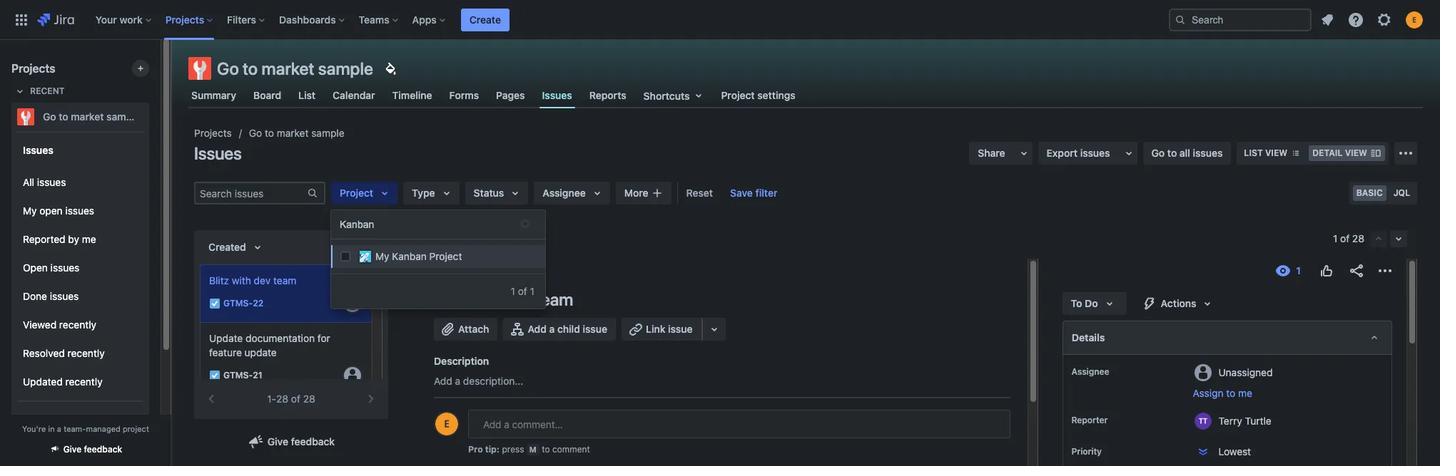 Task type: describe. For each thing, give the bounding box(es) containing it.
help image
[[1347, 11, 1365, 28]]

save filter button
[[722, 182, 786, 205]]

recently for updated recently
[[65, 376, 103, 388]]

to down recent
[[59, 111, 68, 123]]

project settings link
[[718, 83, 798, 108]]

assignee inside 'dropdown button'
[[543, 187, 586, 199]]

2 vertical spatial go to market sample
[[249, 127, 344, 139]]

view for detail view
[[1345, 148, 1367, 158]]

settings
[[757, 89, 796, 101]]

share
[[978, 147, 1005, 159]]

Add a comment… field
[[468, 410, 1010, 439]]

0 vertical spatial blitz
[[209, 275, 229, 287]]

calendar link
[[330, 83, 378, 108]]

actions image
[[1377, 263, 1394, 280]]

your work button
[[91, 8, 157, 31]]

0 vertical spatial sample
[[318, 59, 373, 79]]

me for assign to me
[[1238, 388, 1253, 400]]

a for child
[[549, 323, 555, 335]]

vote options: no one has voted for this issue yet. image
[[1318, 263, 1335, 280]]

1 vertical spatial sample
[[106, 111, 141, 123]]

1 of 1
[[511, 285, 535, 298]]

1 for 1 of 28
[[1333, 233, 1338, 245]]

projects link
[[194, 125, 232, 142]]

status button
[[465, 182, 528, 205]]

for
[[318, 333, 330, 345]]

issues for open issues
[[50, 262, 79, 274]]

0 vertical spatial dev
[[254, 275, 271, 287]]

share button
[[969, 142, 1032, 165]]

1 of 28
[[1333, 233, 1365, 245]]

0 horizontal spatial give feedback button
[[40, 438, 131, 462]]

m
[[529, 445, 537, 455]]

kanban
[[392, 251, 427, 263]]

filter
[[756, 187, 778, 199]]

pages link
[[493, 83, 528, 108]]

view all filters link
[[17, 407, 143, 435]]

project
[[123, 425, 149, 434]]

show:
[[434, 444, 462, 456]]

search image
[[1175, 14, 1186, 25]]

1-
[[267, 393, 276, 405]]

issues for export issues
[[1080, 147, 1110, 159]]

dashboards
[[279, 13, 336, 25]]

export issues button
[[1038, 142, 1137, 165]]

1 vertical spatial with
[[470, 290, 501, 310]]

gtms- for update documentation for feature update
[[223, 371, 253, 381]]

of for 28
[[1340, 233, 1350, 245]]

link issue
[[646, 323, 693, 335]]

gtms- for blitz with dev team
[[223, 299, 253, 309]]

export
[[1047, 147, 1078, 159]]

filters button
[[223, 8, 271, 31]]

1 horizontal spatial 28
[[303, 393, 315, 405]]

viewed
[[23, 319, 56, 331]]

issues for sidebar navigation icon
[[194, 143, 242, 163]]

0 vertical spatial market
[[262, 59, 314, 79]]

go to all issues
[[1152, 147, 1223, 159]]

description...
[[463, 375, 523, 388]]

add a description...
[[434, 375, 523, 388]]

reset button
[[678, 182, 722, 205]]

attach
[[458, 323, 489, 335]]

turtle
[[1245, 415, 1272, 427]]

timeline
[[392, 89, 432, 101]]

add for add a child issue
[[528, 323, 547, 335]]

issue inside 'button'
[[583, 323, 607, 335]]

activity
[[434, 424, 470, 436]]

assign to me
[[1193, 388, 1253, 400]]

open share dialog image
[[1015, 145, 1032, 162]]

my open issues
[[23, 205, 94, 217]]

jql
[[1394, 188, 1410, 198]]

2 vertical spatial market
[[277, 127, 309, 139]]

order by image
[[249, 239, 266, 256]]

import and bulk change issues image
[[1397, 145, 1415, 162]]

resolved recently link
[[17, 340, 143, 368]]

0 horizontal spatial 28
[[276, 393, 288, 405]]

go right open export issues dropdown image
[[1152, 147, 1165, 159]]

give feedback for give feedback button to the left
[[63, 445, 122, 455]]

go down recent
[[43, 111, 56, 123]]

you're
[[22, 425, 46, 434]]

my kanban project
[[375, 251, 462, 263]]

0 horizontal spatial give
[[63, 445, 82, 455]]

done
[[23, 290, 47, 302]]

open export issues dropdown image
[[1120, 145, 1137, 162]]

timeline link
[[389, 83, 435, 108]]

forms
[[449, 89, 479, 101]]

2 horizontal spatial 28
[[1352, 233, 1365, 245]]

in
[[48, 425, 55, 434]]

my for my kanban project
[[375, 251, 389, 263]]

Search issues text field
[[196, 183, 307, 203]]

update
[[209, 333, 243, 345]]

you're in a team-managed project
[[22, 425, 149, 434]]

2 vertical spatial a
[[57, 425, 61, 434]]

detail
[[1313, 148, 1343, 158]]

sidebar navigation image
[[156, 57, 187, 86]]

1-28 of 28
[[267, 393, 315, 405]]

pro
[[468, 445, 483, 455]]

all inside group
[[48, 414, 58, 427]]

to right m
[[542, 445, 550, 455]]

set background color image
[[382, 60, 399, 77]]

0 horizontal spatial of
[[291, 393, 300, 405]]

banner containing your work
[[0, 0, 1440, 40]]

comment
[[552, 445, 590, 455]]

updated
[[23, 376, 63, 388]]

Search text field
[[340, 219, 375, 231]]

open issues link
[[17, 254, 143, 283]]

to inside button
[[1226, 388, 1236, 400]]

view all filters
[[23, 414, 87, 427]]

created
[[208, 241, 246, 253]]

2 vertical spatial sample
[[311, 127, 344, 139]]

comments button
[[497, 442, 557, 459]]

viewed recently
[[23, 319, 96, 331]]

project for project
[[340, 187, 373, 199]]

to right open export issues dropdown image
[[1168, 147, 1177, 159]]

list link
[[296, 83, 318, 108]]

project button
[[331, 182, 398, 205]]

open
[[23, 262, 48, 274]]

projects button
[[161, 8, 218, 31]]

teams button
[[354, 8, 404, 31]]

assignee pin to top. only you can see pinned fields. image
[[1112, 367, 1124, 378]]

apps
[[412, 13, 437, 25]]

reported by me link
[[17, 226, 143, 254]]

create
[[470, 13, 501, 25]]

work
[[120, 13, 143, 25]]

1 vertical spatial market
[[71, 111, 104, 123]]

issues for done issues
[[50, 290, 79, 302]]

unassigned
[[1219, 366, 1273, 379]]

1 vertical spatial go to market sample
[[43, 111, 141, 123]]

project settings
[[721, 89, 796, 101]]

task image for blitz with dev team
[[209, 298, 221, 310]]

open issues
[[23, 262, 79, 274]]

add a child issue button
[[504, 318, 616, 341]]

project for project settings
[[721, 89, 755, 101]]

filters
[[227, 13, 256, 25]]

pages
[[496, 89, 525, 101]]

2 vertical spatial project
[[429, 251, 462, 263]]



Task type: vqa. For each thing, say whether or not it's contained in the screenshot.
GTMS- associated with Update documentation for feature update
yes



Task type: locate. For each thing, give the bounding box(es) containing it.
gtms-22 up the attach
[[454, 265, 499, 277]]

view for list view
[[1265, 148, 1288, 158]]

go to all issues link
[[1143, 142, 1231, 165]]

refresh image
[[363, 241, 374, 253]]

1 vertical spatial team
[[536, 290, 573, 310]]

recently
[[59, 319, 96, 331], [67, 347, 105, 359], [65, 376, 103, 388]]

Search field
[[1169, 8, 1312, 31]]

by
[[68, 233, 79, 245]]

1 vertical spatial task image
[[209, 370, 221, 382]]

projects right work
[[165, 13, 204, 25]]

feedback for give feedback button to the left
[[84, 445, 122, 455]]

sort descending image
[[334, 241, 345, 253]]

1 horizontal spatial of
[[518, 285, 527, 298]]

project inside tab list
[[721, 89, 755, 101]]

go to market sample link down 'list' link
[[249, 125, 344, 142]]

1 group from the top
[[17, 131, 143, 444]]

projects for 'projects' link
[[194, 127, 232, 139]]

tab list containing issues
[[180, 83, 1432, 108]]

1 horizontal spatial all
[[1180, 147, 1190, 159]]

0 horizontal spatial go to market sample link
[[11, 103, 143, 131]]

details element
[[1062, 321, 1392, 355]]

0 horizontal spatial view
[[1265, 148, 1288, 158]]

1 vertical spatial project
[[340, 187, 373, 199]]

1 horizontal spatial blitz
[[434, 290, 466, 310]]

0 horizontal spatial a
[[57, 425, 61, 434]]

issues up the viewed recently
[[50, 290, 79, 302]]

issues
[[542, 89, 572, 101], [194, 143, 242, 163], [23, 144, 53, 156]]

add inside add a child issue 'button'
[[528, 323, 547, 335]]

assign
[[1193, 388, 1224, 400]]

1 horizontal spatial issue
[[668, 323, 693, 335]]

2 horizontal spatial of
[[1340, 233, 1350, 245]]

0 horizontal spatial dev
[[254, 275, 271, 287]]

share image
[[1348, 263, 1365, 280]]

blitz with dev team down gtms-22 "link"
[[434, 290, 573, 310]]

give down 1-
[[267, 436, 288, 448]]

go to market sample up 'list' link
[[217, 59, 373, 79]]

recently down done issues link
[[59, 319, 96, 331]]

1 vertical spatial gtms-22
[[223, 299, 264, 309]]

0 horizontal spatial 1
[[511, 285, 515, 298]]

assignee right status dropdown button
[[543, 187, 586, 199]]

updated recently
[[23, 376, 103, 388]]

to do
[[1071, 298, 1098, 310]]

with down gtms-22 "link"
[[470, 290, 501, 310]]

2 vertical spatial projects
[[194, 127, 232, 139]]

go to market sample down recent
[[43, 111, 141, 123]]

go to market sample link down recent
[[11, 103, 143, 131]]

primary element
[[9, 0, 1169, 40]]

1 horizontal spatial feedback
[[291, 436, 335, 448]]

recent
[[30, 86, 65, 96]]

22 up the attach
[[487, 265, 499, 277]]

open
[[39, 205, 63, 217]]

2 horizontal spatial project
[[721, 89, 755, 101]]

0 horizontal spatial add
[[434, 375, 452, 388]]

team-
[[64, 425, 86, 434]]

of up add a child issue 'button'
[[518, 285, 527, 298]]

gtms- down my kanban project
[[454, 265, 487, 277]]

a right in
[[57, 425, 61, 434]]

0 horizontal spatial team
[[273, 275, 296, 287]]

0 vertical spatial 22
[[487, 265, 499, 277]]

comments
[[501, 444, 552, 456]]

task image up update
[[209, 298, 221, 310]]

add left 'child'
[[528, 323, 547, 335]]

0 horizontal spatial all
[[48, 414, 58, 427]]

list right board
[[298, 89, 316, 101]]

viewed recently link
[[17, 311, 143, 340]]

all issues
[[23, 176, 66, 188]]

menu bar containing all
[[468, 442, 664, 459]]

a left 'child'
[[549, 323, 555, 335]]

update documentation for feature update
[[209, 333, 330, 359]]

your profile and settings image
[[1406, 11, 1423, 28]]

all left press
[[475, 444, 487, 456]]

jira image
[[37, 11, 74, 28], [37, 11, 74, 28]]

issues up all issues on the left of the page
[[23, 144, 53, 156]]

sample
[[318, 59, 373, 79], [106, 111, 141, 123], [311, 127, 344, 139]]

22 inside "link"
[[487, 265, 499, 277]]

1 horizontal spatial team
[[536, 290, 573, 310]]

your
[[95, 13, 117, 25]]

1 vertical spatial list
[[1244, 148, 1263, 158]]

feedback for the right give feedback button
[[291, 436, 335, 448]]

view
[[23, 414, 45, 427]]

1 vertical spatial blitz with dev team
[[434, 290, 573, 310]]

go
[[217, 59, 239, 79], [43, 111, 56, 123], [249, 127, 262, 139], [1152, 147, 1165, 159]]

group
[[17, 131, 143, 444], [17, 164, 143, 401]]

project left "settings" on the right top of the page
[[721, 89, 755, 101]]

tab list
[[180, 83, 1432, 108]]

board link
[[250, 83, 284, 108]]

appswitcher icon image
[[13, 11, 30, 28]]

0 vertical spatial all
[[1180, 147, 1190, 159]]

tip:
[[485, 445, 500, 455]]

filters
[[61, 414, 87, 427]]

0 vertical spatial with
[[232, 275, 251, 287]]

a down the description
[[455, 375, 460, 388]]

summary
[[191, 89, 236, 101]]

recently down viewed recently link
[[67, 347, 105, 359]]

give feedback down you're in a team-managed project
[[63, 445, 122, 455]]

1 horizontal spatial me
[[1238, 388, 1253, 400]]

1 vertical spatial a
[[455, 375, 460, 388]]

type
[[412, 187, 435, 199]]

0 vertical spatial a
[[549, 323, 555, 335]]

1 horizontal spatial a
[[455, 375, 460, 388]]

1 vertical spatial dev
[[505, 290, 532, 310]]

feedback down 1-28 of 28
[[291, 436, 335, 448]]

1 vertical spatial all
[[475, 444, 487, 456]]

all right open export issues dropdown image
[[1180, 147, 1190, 159]]

add for add a description...
[[434, 375, 452, 388]]

1 horizontal spatial dev
[[505, 290, 532, 310]]

type button
[[403, 182, 459, 205]]

to up board
[[243, 59, 258, 79]]

add down the description
[[434, 375, 452, 388]]

projects for projects 'popup button'
[[165, 13, 204, 25]]

profile image of eloisefrancis23 image
[[435, 413, 458, 436]]

0 vertical spatial team
[[273, 275, 296, 287]]

project up the search text box
[[340, 187, 373, 199]]

child
[[557, 323, 580, 335]]

1 horizontal spatial all
[[475, 444, 487, 456]]

projects up recent
[[11, 62, 55, 75]]

issues right pages
[[542, 89, 572, 101]]

press
[[502, 445, 524, 455]]

issues left the list view
[[1193, 147, 1223, 159]]

updated recently link
[[17, 368, 143, 397]]

history button
[[562, 442, 605, 459]]

me inside group
[[82, 233, 96, 245]]

blitz with dev team down order by image on the bottom left
[[209, 275, 296, 287]]

1 horizontal spatial 1
[[530, 285, 535, 298]]

a inside 'button'
[[549, 323, 555, 335]]

go to market sample link
[[11, 103, 143, 131], [249, 125, 344, 142]]

0 horizontal spatial 22
[[253, 299, 264, 309]]

gtms-22 link
[[454, 263, 499, 280]]

of
[[1340, 233, 1350, 245], [518, 285, 527, 298], [291, 393, 300, 405]]

issue inside button
[[668, 323, 693, 335]]

dashboards button
[[275, 8, 350, 31]]

view left detail at the top right
[[1265, 148, 1288, 158]]

0 vertical spatial gtms-22
[[454, 265, 499, 277]]

issues up open
[[37, 176, 66, 188]]

1 vertical spatial projects
[[11, 62, 55, 75]]

1 vertical spatial recently
[[67, 347, 105, 359]]

projects inside 'popup button'
[[165, 13, 204, 25]]

apps button
[[408, 8, 451, 31]]

project inside "dropdown button"
[[340, 187, 373, 199]]

0 horizontal spatial project
[[340, 187, 373, 199]]

assignee left assignee pin to top. only you can see pinned fields. "image"
[[1072, 367, 1109, 378]]

dev up add a child issue 'button'
[[505, 290, 532, 310]]

project right 'kanban'
[[429, 251, 462, 263]]

2 horizontal spatial a
[[549, 323, 555, 335]]

reporter
[[1072, 415, 1108, 426]]

market left add to starred icon
[[71, 111, 104, 123]]

recently for viewed recently
[[59, 319, 96, 331]]

list
[[298, 89, 316, 101], [1244, 148, 1263, 158]]

issues down 'projects' link
[[194, 143, 242, 163]]

issues right export
[[1080, 147, 1110, 159]]

issues down reported by me
[[50, 262, 79, 274]]

recently for resolved recently
[[67, 347, 105, 359]]

list for list view
[[1244, 148, 1263, 158]]

1 vertical spatial of
[[518, 285, 527, 298]]

my for my open issues
[[23, 205, 37, 217]]

view right detail at the top right
[[1345, 148, 1367, 158]]

summary link
[[188, 83, 239, 108]]

to down board link
[[265, 127, 274, 139]]

give feedback button down you're in a team-managed project
[[40, 438, 131, 462]]

0 horizontal spatial blitz with dev team
[[209, 275, 296, 287]]

28 right 1-
[[303, 393, 315, 405]]

gtms- down feature
[[223, 371, 253, 381]]

1 horizontal spatial give
[[267, 436, 288, 448]]

board
[[253, 89, 281, 101]]

me inside button
[[1238, 388, 1253, 400]]

1 horizontal spatial give feedback button
[[239, 431, 343, 454]]

2 view from the left
[[1345, 148, 1367, 158]]

0 vertical spatial all
[[23, 176, 34, 188]]

actions
[[1161, 298, 1196, 310]]

0 vertical spatial blitz with dev team
[[209, 275, 296, 287]]

my right refresh image
[[375, 251, 389, 263]]

all
[[1180, 147, 1190, 159], [48, 414, 58, 427]]

2 issue from the left
[[668, 323, 693, 335]]

add to starred image
[[145, 108, 162, 126]]

list right go to all issues
[[1244, 148, 1263, 158]]

0 horizontal spatial feedback
[[84, 445, 122, 455]]

menu bar
[[468, 442, 664, 459]]

all for all
[[475, 444, 487, 456]]

0 horizontal spatial issues
[[23, 144, 53, 156]]

attach button
[[434, 318, 498, 341]]

0 horizontal spatial gtms-22
[[223, 299, 264, 309]]

projects
[[165, 13, 204, 25], [11, 62, 55, 75], [194, 127, 232, 139]]

task image
[[209, 298, 221, 310], [209, 370, 221, 382]]

all button
[[471, 442, 491, 459]]

give feedback down 1-28 of 28
[[267, 436, 335, 448]]

0 vertical spatial of
[[1340, 233, 1350, 245]]

view
[[1265, 148, 1288, 158], [1345, 148, 1367, 158]]

managed
[[86, 425, 120, 434]]

2 vertical spatial recently
[[65, 376, 103, 388]]

team up add a child issue 'button'
[[536, 290, 573, 310]]

1 horizontal spatial list
[[1244, 148, 1263, 158]]

1 view from the left
[[1265, 148, 1288, 158]]

2 horizontal spatial issues
[[542, 89, 572, 101]]

1 vertical spatial add
[[434, 375, 452, 388]]

group containing all issues
[[17, 164, 143, 401]]

21
[[253, 371, 262, 381]]

projects down summary link
[[194, 127, 232, 139]]

sample up calendar
[[318, 59, 373, 79]]

feedback down managed
[[84, 445, 122, 455]]

create project image
[[135, 63, 146, 74]]

0 horizontal spatial list
[[298, 89, 316, 101]]

1 horizontal spatial gtms-22
[[454, 265, 499, 277]]

1 horizontal spatial give feedback
[[267, 436, 335, 448]]

your work
[[95, 13, 143, 25]]

export issues
[[1047, 147, 1110, 159]]

go up summary
[[217, 59, 239, 79]]

me for reported by me
[[82, 233, 96, 245]]

2 group from the top
[[17, 164, 143, 401]]

0 horizontal spatial my
[[23, 205, 37, 217]]

me
[[82, 233, 96, 245], [1238, 388, 1253, 400]]

of right 1-
[[291, 393, 300, 405]]

gtms- up update
[[223, 299, 253, 309]]

assign to me button
[[1193, 387, 1377, 401]]

1 horizontal spatial issues
[[194, 143, 242, 163]]

0 vertical spatial list
[[298, 89, 316, 101]]

terry
[[1219, 415, 1242, 427]]

with down created dropdown button
[[232, 275, 251, 287]]

detail view
[[1313, 148, 1367, 158]]

collapse recent projects image
[[11, 83, 29, 100]]

28 down "update"
[[276, 393, 288, 405]]

1 horizontal spatial with
[[470, 290, 501, 310]]

0 vertical spatial my
[[23, 205, 37, 217]]

0 vertical spatial go to market sample
[[217, 59, 373, 79]]

blitz down created
[[209, 275, 229, 287]]

0 vertical spatial project
[[721, 89, 755, 101]]

of up share image
[[1340, 233, 1350, 245]]

dev down order by image on the bottom left
[[254, 275, 271, 287]]

2 task image from the top
[[209, 370, 221, 382]]

task image down feature
[[209, 370, 221, 382]]

group containing issues
[[17, 131, 143, 444]]

reporter pin to top. only you can see pinned fields. image
[[1111, 415, 1122, 427]]

documentation
[[246, 333, 315, 345]]

2 horizontal spatial 1
[[1333, 233, 1338, 245]]

banner
[[0, 0, 1440, 40]]

forms link
[[446, 83, 482, 108]]

issue
[[583, 323, 607, 335], [668, 323, 693, 335]]

1 vertical spatial blitz
[[434, 290, 466, 310]]

give down team- at left bottom
[[63, 445, 82, 455]]

sample down 'list' link
[[311, 127, 344, 139]]

to do button
[[1062, 293, 1127, 315]]

0 horizontal spatial give feedback
[[63, 445, 122, 455]]

my
[[23, 205, 37, 217], [375, 251, 389, 263]]

all up the my open issues
[[23, 176, 34, 188]]

with
[[232, 275, 251, 287], [470, 290, 501, 310]]

0 horizontal spatial blitz
[[209, 275, 229, 287]]

1 horizontal spatial assignee
[[1072, 367, 1109, 378]]

0 horizontal spatial all
[[23, 176, 34, 188]]

1 task image from the top
[[209, 298, 221, 310]]

all inside button
[[475, 444, 487, 456]]

market up 'list' link
[[262, 59, 314, 79]]

priority
[[1072, 447, 1102, 457]]

1 vertical spatial 22
[[253, 299, 264, 309]]

go to market sample down 'list' link
[[249, 127, 344, 139]]

0 horizontal spatial me
[[82, 233, 96, 245]]

list for list
[[298, 89, 316, 101]]

0 horizontal spatial issue
[[583, 323, 607, 335]]

issues inside button
[[1080, 147, 1110, 159]]

issue right 'child'
[[583, 323, 607, 335]]

me right by
[[82, 233, 96, 245]]

give feedback button down 1-28 of 28
[[239, 431, 343, 454]]

list view
[[1244, 148, 1288, 158]]

0 horizontal spatial assignee
[[543, 187, 586, 199]]

1 horizontal spatial go to market sample link
[[249, 125, 344, 142]]

sample left add to starred icon
[[106, 111, 141, 123]]

recently down the resolved recently link
[[65, 376, 103, 388]]

all for all issues
[[23, 176, 34, 188]]

1 vertical spatial my
[[375, 251, 389, 263]]

status
[[474, 187, 504, 199]]

1 horizontal spatial project
[[429, 251, 462, 263]]

save
[[730, 187, 753, 199]]

1 horizontal spatial view
[[1345, 148, 1367, 158]]

1 horizontal spatial my
[[375, 251, 389, 263]]

team
[[273, 275, 296, 287], [536, 290, 573, 310]]

gtms-22 up update
[[223, 299, 264, 309]]

create button
[[461, 8, 510, 31]]

gtms- inside "link"
[[454, 265, 487, 277]]

to right "assign" on the bottom of the page
[[1226, 388, 1236, 400]]

all right view
[[48, 414, 58, 427]]

blitz up attach button
[[434, 290, 466, 310]]

resolved recently
[[23, 347, 105, 359]]

basic
[[1357, 188, 1383, 198]]

market down 'list' link
[[277, 127, 309, 139]]

issues for all issues
[[37, 176, 66, 188]]

history
[[567, 444, 601, 456]]

issues for create project icon on the left of the page
[[23, 144, 53, 156]]

to
[[1071, 298, 1082, 310]]

task image for update documentation for feature update
[[209, 370, 221, 382]]

list inside tab list
[[298, 89, 316, 101]]

1 vertical spatial assignee
[[1072, 367, 1109, 378]]

1 for 1 of 1
[[511, 285, 515, 298]]

0 horizontal spatial with
[[232, 275, 251, 287]]

my inside group
[[23, 205, 37, 217]]

go down board link
[[249, 127, 262, 139]]

priority pin to top. only you can see pinned fields. image
[[1105, 447, 1116, 458]]

give feedback for the right give feedback button
[[267, 436, 335, 448]]

blitz
[[209, 275, 229, 287], [434, 290, 466, 310]]

issues down all issues link
[[65, 205, 94, 217]]

28 up share image
[[1352, 233, 1365, 245]]

reports link
[[586, 83, 629, 108]]

issue right link
[[668, 323, 693, 335]]

settings image
[[1376, 11, 1393, 28]]

me down unassigned
[[1238, 388, 1253, 400]]

1 issue from the left
[[583, 323, 607, 335]]

resolved
[[23, 347, 65, 359]]

team up documentation
[[273, 275, 296, 287]]

do
[[1085, 298, 1098, 310]]

22 up documentation
[[253, 299, 264, 309]]

a for description...
[[455, 375, 460, 388]]

notifications image
[[1319, 11, 1336, 28]]

my left open
[[23, 205, 37, 217]]

0 vertical spatial me
[[82, 233, 96, 245]]

2 vertical spatial of
[[291, 393, 300, 405]]

of for 1
[[518, 285, 527, 298]]



